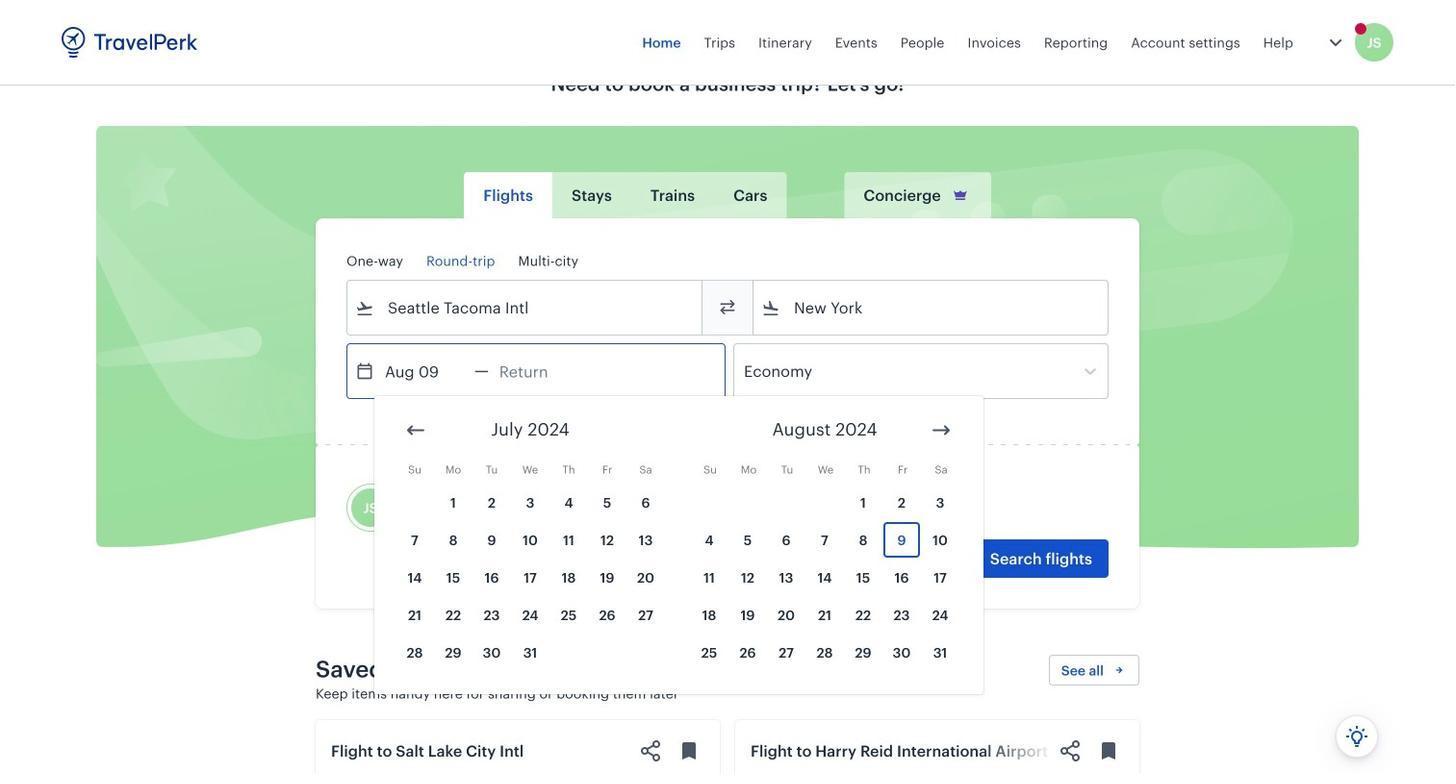 Task type: describe. For each thing, give the bounding box(es) containing it.
selected as start date. friday, august 9, 2024 image
[[883, 523, 920, 558]]

choose friday, august 16, 2024 as your check-out date. it's available. image
[[883, 560, 920, 596]]

calendar application
[[374, 397, 1455, 695]]

choose saturday, august 10, 2024 as your check-out date. it's available. image
[[922, 523, 959, 558]]

choose saturday, august 3, 2024 as your check-out date. it's available. image
[[922, 485, 959, 521]]

choose friday, august 2, 2024 as your check-out date. it's available. image
[[883, 485, 920, 521]]

Add traveler search field
[[562, 493, 762, 524]]

choose friday, august 30, 2024 as your check-out date. it's available. image
[[883, 635, 920, 671]]

choose friday, august 23, 2024 as your check-out date. it's available. image
[[883, 598, 920, 633]]

Depart text field
[[374, 345, 474, 398]]

To search field
[[781, 293, 1083, 323]]

choose saturday, august 24, 2024 as your check-out date. it's available. image
[[922, 598, 959, 633]]

move backward to switch to the previous month. image
[[404, 419, 427, 442]]

choose saturday, august 17, 2024 as your check-out date. it's available. image
[[922, 560, 959, 596]]



Task type: locate. For each thing, give the bounding box(es) containing it.
move forward to switch to the next month. image
[[930, 419, 953, 442]]

choose saturday, august 31, 2024 as your check-out date. it's available. image
[[922, 635, 959, 671]]

From search field
[[374, 293, 677, 323]]

Return text field
[[489, 345, 589, 398]]



